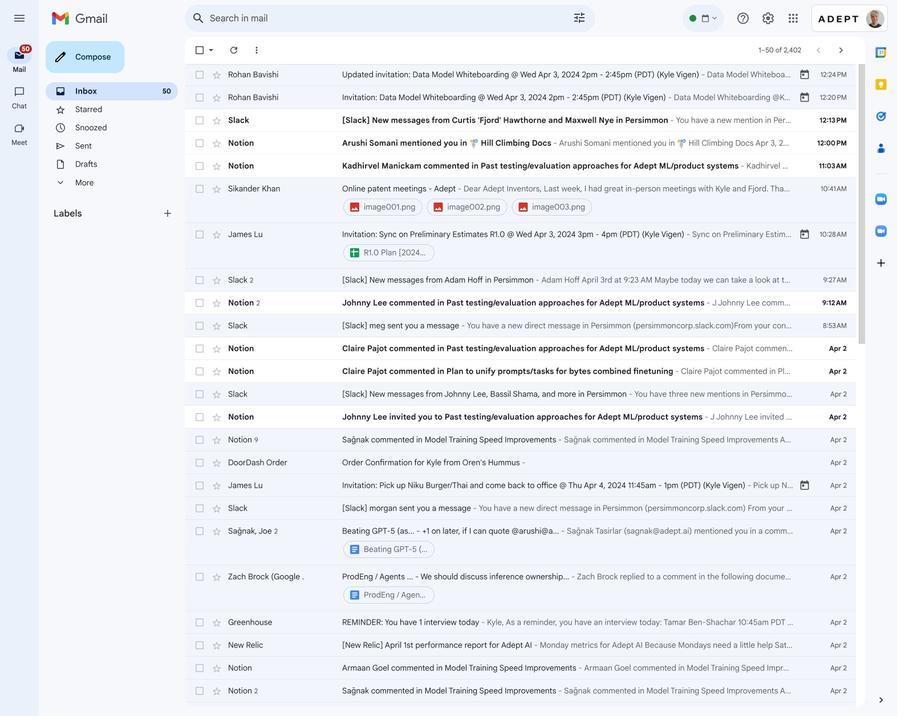 Task type: describe. For each thing, give the bounding box(es) containing it.
15 row from the top
[[185, 428, 856, 451]]

more email options image
[[251, 45, 262, 56]]

25 row from the top
[[185, 702, 856, 716]]

13 row from the top
[[185, 383, 856, 406]]

calendar event image for 19th row from the bottom of the page
[[799, 229, 811, 240]]

cell for 20th row from the top of the page
[[342, 571, 799, 605]]

22 row from the top
[[185, 634, 856, 657]]

settings image
[[762, 11, 775, 25]]

9 row from the top
[[185, 292, 856, 314]]

3 row from the top
[[185, 109, 856, 132]]

18 row from the top
[[185, 497, 856, 520]]

cell for 19th row from the bottom of the page
[[342, 229, 799, 263]]

gmail image
[[51, 7, 114, 30]]

19 row from the top
[[185, 520, 856, 565]]

11 row from the top
[[185, 337, 856, 360]]

17 row from the top
[[185, 474, 856, 497]]

cell for 19th row from the top
[[342, 525, 799, 560]]

🚏 image
[[469, 139, 479, 148]]

calendar event image for ninth row from the bottom
[[799, 480, 811, 491]]

Search in mail search field
[[185, 5, 596, 32]]

10 row from the top
[[185, 314, 856, 337]]

cell for sixth row
[[342, 183, 799, 217]]

16 row from the top
[[185, 451, 856, 474]]

21 row from the top
[[185, 611, 856, 634]]

6 row from the top
[[185, 177, 856, 223]]

advanced search options image
[[568, 6, 591, 29]]

support image
[[737, 11, 750, 25]]



Task type: locate. For each thing, give the bounding box(es) containing it.
calendar event image
[[799, 69, 811, 80], [799, 92, 811, 103], [799, 229, 811, 240], [799, 480, 811, 491]]

4 calendar event image from the top
[[799, 480, 811, 491]]

tab list
[[865, 37, 897, 675]]

2 calendar event image from the top
[[799, 92, 811, 103]]

1 calendar event image from the top
[[799, 69, 811, 80]]

7 row from the top
[[185, 223, 856, 269]]

3 cell from the top
[[342, 525, 799, 560]]

heading
[[0, 65, 39, 74], [0, 102, 39, 111], [0, 138, 39, 147], [54, 208, 162, 219]]

2 row from the top
[[185, 86, 856, 109]]

search in mail image
[[188, 8, 209, 29]]

14 row from the top
[[185, 406, 856, 428]]

1 row from the top
[[185, 63, 856, 86]]

navigation
[[0, 37, 40, 716]]

3 calendar event image from the top
[[799, 229, 811, 240]]

8 row from the top
[[185, 269, 856, 292]]

main menu image
[[13, 11, 26, 25]]

🚏 image
[[677, 139, 687, 148]]

1 cell from the top
[[342, 183, 799, 217]]

calendar event image for 1st row from the top of the page
[[799, 69, 811, 80]]

12 row from the top
[[185, 360, 856, 383]]

5 row from the top
[[185, 155, 856, 177]]

4 cell from the top
[[342, 571, 799, 605]]

24 row from the top
[[185, 680, 856, 702]]

4 row from the top
[[185, 132, 856, 155]]

cell
[[342, 183, 799, 217], [342, 229, 799, 263], [342, 525, 799, 560], [342, 571, 799, 605]]

None checkbox
[[194, 45, 205, 56], [194, 69, 205, 80], [194, 92, 205, 103], [194, 115, 205, 126], [194, 160, 205, 172], [194, 183, 205, 195], [194, 229, 205, 240], [194, 297, 205, 309], [194, 320, 205, 331], [194, 343, 205, 354], [194, 389, 205, 400], [194, 457, 205, 468], [194, 503, 205, 514], [194, 571, 205, 583], [194, 640, 205, 651], [194, 45, 205, 56], [194, 69, 205, 80], [194, 92, 205, 103], [194, 115, 205, 126], [194, 160, 205, 172], [194, 183, 205, 195], [194, 229, 205, 240], [194, 297, 205, 309], [194, 320, 205, 331], [194, 343, 205, 354], [194, 389, 205, 400], [194, 457, 205, 468], [194, 503, 205, 514], [194, 571, 205, 583], [194, 640, 205, 651]]

Search in mail text field
[[210, 13, 541, 24]]

2 cell from the top
[[342, 229, 799, 263]]

None checkbox
[[194, 137, 205, 149], [194, 274, 205, 286], [194, 366, 205, 377], [194, 411, 205, 423], [194, 434, 205, 446], [194, 480, 205, 491], [194, 525, 205, 537], [194, 617, 205, 628], [194, 662, 205, 674], [194, 685, 205, 697], [194, 137, 205, 149], [194, 274, 205, 286], [194, 366, 205, 377], [194, 411, 205, 423], [194, 434, 205, 446], [194, 480, 205, 491], [194, 525, 205, 537], [194, 617, 205, 628], [194, 662, 205, 674], [194, 685, 205, 697]]

older image
[[836, 45, 847, 56]]

refresh image
[[228, 45, 240, 56]]

23 row from the top
[[185, 657, 856, 680]]

calendar event image for 2nd row from the top of the page
[[799, 92, 811, 103]]

row
[[185, 63, 856, 86], [185, 86, 856, 109], [185, 109, 856, 132], [185, 132, 856, 155], [185, 155, 856, 177], [185, 177, 856, 223], [185, 223, 856, 269], [185, 269, 856, 292], [185, 292, 856, 314], [185, 314, 856, 337], [185, 337, 856, 360], [185, 360, 856, 383], [185, 383, 856, 406], [185, 406, 856, 428], [185, 428, 856, 451], [185, 451, 856, 474], [185, 474, 856, 497], [185, 497, 856, 520], [185, 520, 856, 565], [185, 565, 856, 611], [185, 611, 856, 634], [185, 634, 856, 657], [185, 657, 856, 680], [185, 680, 856, 702], [185, 702, 856, 716]]

20 row from the top
[[185, 565, 856, 611]]



Task type: vqa. For each thing, say whether or not it's contained in the screenshot.
search mail Text Field
no



